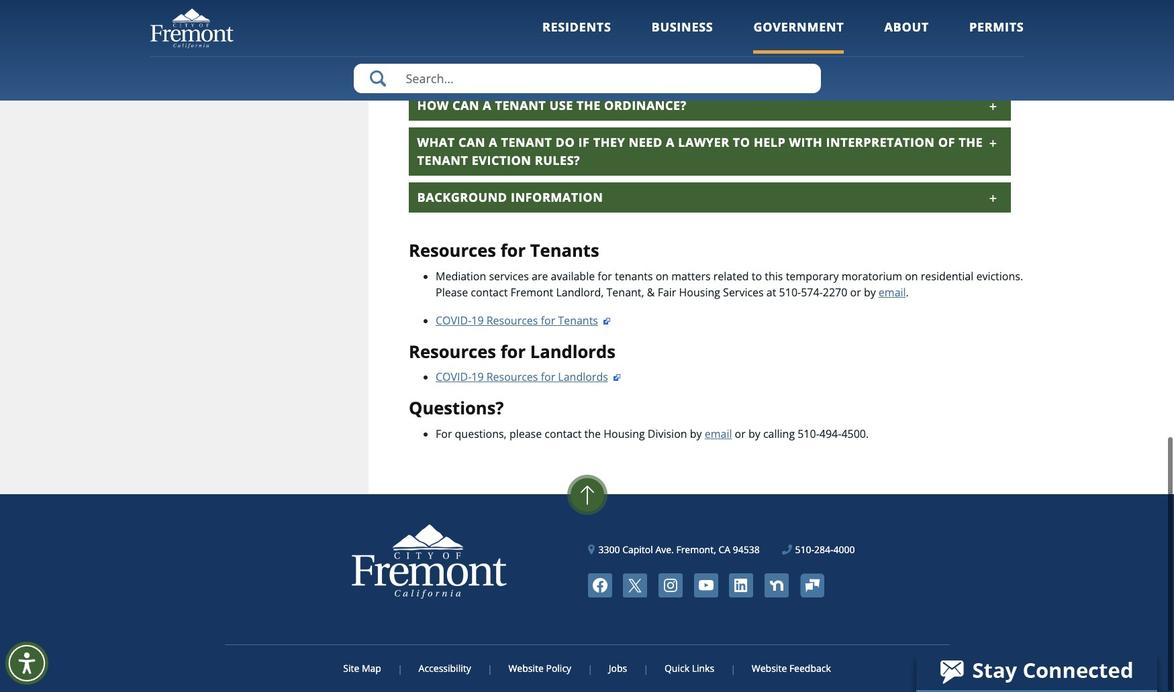 Task type: describe. For each thing, give the bounding box(es) containing it.
accessibility link
[[401, 663, 489, 676]]

feedback
[[790, 663, 831, 676]]

510-284-4000
[[795, 544, 855, 557]]

a for how
[[483, 97, 492, 113]]

fremont,
[[676, 544, 716, 557]]

capitol
[[623, 544, 653, 557]]

284-
[[814, 544, 834, 557]]

do
[[556, 134, 575, 150]]

site
[[343, 663, 359, 676]]

permits link
[[970, 19, 1024, 53]]

4000
[[834, 544, 855, 557]]

website for website feedback
[[752, 663, 787, 676]]

covid-19 resources for tenants
[[436, 313, 598, 328]]

19 inside resources for landlords covid-19 resources for landlords
[[472, 370, 484, 385]]

.
[[906, 285, 909, 300]]

2 vertical spatial 510-
[[795, 544, 814, 557]]

the for questions?
[[585, 427, 601, 442]]

fair
[[658, 285, 676, 300]]

0 vertical spatial tenants
[[530, 239, 599, 263]]

links
[[692, 663, 714, 676]]

calling
[[763, 427, 795, 442]]

494-
[[820, 427, 842, 442]]

covid- inside resources for landlords covid-19 resources for landlords
[[436, 370, 472, 385]]

ca
[[719, 544, 731, 557]]

quick links link
[[647, 663, 732, 676]]

housing inside questions? for questions, please contact the housing division by email or by calling 510-494-4500.
[[604, 427, 645, 442]]

1 vertical spatial landlords
[[558, 370, 608, 385]]

covid-19 resources for landlords link
[[436, 370, 622, 385]]

what
[[417, 134, 455, 150]]

email .
[[879, 285, 909, 300]]

background
[[417, 189, 507, 205]]

Search text field
[[354, 64, 821, 93]]

available
[[551, 269, 595, 284]]

for down fremont
[[541, 313, 555, 328]]

permits
[[970, 19, 1024, 35]]

tenants
[[615, 269, 653, 284]]

footer li icon image
[[729, 574, 754, 598]]

2 on from the left
[[905, 269, 918, 284]]

&
[[647, 285, 655, 300]]

covid-19 resources for tenants link
[[436, 313, 612, 328]]

resources for tenants
[[409, 239, 599, 263]]

questions,
[[455, 427, 507, 442]]

jobs link
[[591, 663, 645, 676]]

use
[[550, 97, 573, 113]]

2270
[[823, 285, 848, 300]]

0 vertical spatial email
[[879, 285, 906, 300]]

interpretation
[[826, 134, 935, 150]]

1 covid- from the top
[[436, 313, 472, 328]]

3300 capitol ave. fremont, ca 94538 link
[[588, 543, 760, 557]]

footer tw icon image
[[623, 574, 647, 598]]

a right need
[[666, 134, 675, 150]]

2 vertical spatial tenant
[[417, 152, 468, 169]]

tenant for use
[[495, 97, 546, 113]]

accessibility
[[419, 663, 471, 676]]

resources down covid-19 resources for tenants
[[487, 370, 538, 385]]

the inside what can a tenant do if they need a lawyer to help with interpretation of the tenant eviction rules?
[[959, 134, 983, 150]]

contact inside mediation services are available for tenants on matters related to this temporary moratorium on residential evictions. please contact fremont landlord, tenant, & fair housing services at 510-574-2270 or by
[[471, 285, 508, 300]]

temporary
[[786, 269, 839, 284]]

policy
[[546, 663, 571, 676]]

background information
[[417, 189, 603, 205]]

footer fb icon image
[[588, 574, 612, 598]]

site map
[[343, 663, 381, 676]]

questions?
[[409, 397, 504, 421]]

1 vertical spatial tenants
[[558, 313, 598, 328]]

510- inside questions? for questions, please contact the housing division by email or by calling 510-494-4500.
[[798, 427, 820, 442]]

housing inside mediation services are available for tenants on matters related to this temporary moratorium on residential evictions. please contact fremont landlord, tenant, & fair housing services at 510-574-2270 or by
[[679, 285, 720, 300]]

website feedback link
[[734, 663, 831, 676]]

columnusercontrol3 main content
[[369, 0, 1024, 495]]

questions? for questions, please contact the housing division by email or by calling 510-494-4500.
[[409, 397, 869, 442]]

information
[[511, 189, 603, 205]]

matters
[[672, 269, 711, 284]]

about link
[[885, 19, 929, 53]]

ave.
[[656, 544, 674, 557]]

quick
[[665, 663, 690, 676]]

residents
[[542, 19, 611, 35]]

are
[[532, 269, 548, 284]]

of
[[939, 134, 955, 150]]

574-
[[801, 285, 823, 300]]

footer ig icon image
[[659, 574, 683, 598]]

need
[[629, 134, 663, 150]]

3300
[[599, 544, 620, 557]]

fremont
[[511, 285, 553, 300]]

to inside what can a tenant do if they need a lawyer to help with interpretation of the tenant eviction rules?
[[733, 134, 750, 150]]

related
[[714, 269, 749, 284]]

footer my icon image
[[800, 574, 824, 598]]

they
[[593, 134, 625, 150]]

94538
[[733, 544, 760, 557]]

evictions.
[[977, 269, 1023, 284]]

site map link
[[343, 663, 399, 676]]

510-284-4000 link
[[783, 543, 855, 557]]



Task type: vqa. For each thing, say whether or not it's contained in the screenshot.
the left Historical
no



Task type: locate. For each thing, give the bounding box(es) containing it.
for
[[436, 427, 452, 442]]

1 vertical spatial contact
[[545, 427, 582, 442]]

510- right at
[[779, 285, 801, 300]]

0 vertical spatial housing
[[679, 285, 720, 300]]

can for how
[[452, 97, 479, 113]]

1 vertical spatial or
[[735, 427, 746, 442]]

the inside questions? for questions, please contact the housing division by email or by calling 510-494-4500.
[[585, 427, 601, 442]]

website policy
[[509, 663, 571, 676]]

how
[[417, 97, 449, 113]]

0 horizontal spatial website
[[509, 663, 544, 676]]

services
[[723, 285, 764, 300]]

3300 capitol ave. fremont, ca 94538
[[599, 544, 760, 557]]

a up eviction
[[489, 134, 498, 150]]

covid- up questions?
[[436, 370, 472, 385]]

0 vertical spatial 19
[[472, 313, 484, 328]]

contact down services on the top of the page
[[471, 285, 508, 300]]

or
[[850, 285, 861, 300], [735, 427, 746, 442]]

2 vertical spatial the
[[585, 427, 601, 442]]

tenant
[[495, 97, 546, 113], [501, 134, 552, 150], [417, 152, 468, 169]]

1 horizontal spatial by
[[749, 427, 761, 442]]

by left the calling
[[749, 427, 761, 442]]

landlords
[[530, 340, 616, 364], [558, 370, 608, 385]]

division
[[648, 427, 687, 442]]

1 vertical spatial 510-
[[798, 427, 820, 442]]

1 vertical spatial the
[[959, 134, 983, 150]]

the right please
[[585, 427, 601, 442]]

about
[[885, 19, 929, 35]]

to left help
[[733, 134, 750, 150]]

can inside what can a tenant do if they need a lawyer to help with interpretation of the tenant eviction rules?
[[459, 134, 486, 150]]

stay connected image
[[917, 653, 1156, 691]]

to inside mediation services are available for tenants on matters related to this temporary moratorium on residential evictions. please contact fremont landlord, tenant, & fair housing services at 510-574-2270 or by
[[752, 269, 762, 284]]

for up tenant,
[[598, 269, 612, 284]]

for up please
[[541, 370, 555, 385]]

business
[[652, 19, 713, 35]]

website
[[509, 663, 544, 676], [752, 663, 787, 676]]

resources for landlords covid-19 resources for landlords
[[409, 340, 616, 385]]

tab list
[[409, 17, 1011, 213]]

covid-
[[436, 313, 472, 328], [436, 370, 472, 385]]

how can a tenant use the ordinance?
[[417, 97, 687, 113]]

tab list containing how can a tenant use the ordinance?
[[409, 17, 1011, 213]]

510-
[[779, 285, 801, 300], [798, 427, 820, 442], [795, 544, 814, 557]]

tenant down what
[[417, 152, 468, 169]]

ordinance?
[[604, 97, 687, 113]]

email link for .
[[879, 285, 906, 300]]

19
[[472, 313, 484, 328], [472, 370, 484, 385]]

19 up questions?
[[472, 370, 484, 385]]

email down 'moratorium'
[[879, 285, 906, 300]]

resources up mediation
[[409, 239, 496, 263]]

0 horizontal spatial email
[[705, 427, 732, 442]]

1 horizontal spatial email
[[879, 285, 906, 300]]

for
[[501, 239, 526, 263], [598, 269, 612, 284], [541, 313, 555, 328], [501, 340, 526, 364], [541, 370, 555, 385]]

email right division
[[705, 427, 732, 442]]

4500.
[[842, 427, 869, 442]]

please
[[510, 427, 542, 442]]

to left the this
[[752, 269, 762, 284]]

tenants up available
[[530, 239, 599, 263]]

contact inside questions? for questions, please contact the housing division by email or by calling 510-494-4500.
[[545, 427, 582, 442]]

tenants down landlord, at the top of the page
[[558, 313, 598, 328]]

covid- down please
[[436, 313, 472, 328]]

tenant,
[[607, 285, 644, 300]]

0 horizontal spatial by
[[690, 427, 702, 442]]

for up services on the top of the page
[[501, 239, 526, 263]]

rules?
[[535, 152, 580, 169]]

on up .
[[905, 269, 918, 284]]

website left policy
[[509, 663, 544, 676]]

a
[[483, 97, 492, 113], [489, 134, 498, 150], [666, 134, 675, 150]]

for up covid-19 resources for landlords link
[[501, 340, 526, 364]]

email link
[[879, 285, 906, 300], [705, 427, 732, 442]]

0 vertical spatial contact
[[471, 285, 508, 300]]

please
[[436, 285, 468, 300]]

by right division
[[690, 427, 702, 442]]

or inside mediation services are available for tenants on matters related to this temporary moratorium on residential evictions. please contact fremont landlord, tenant, & fair housing services at 510-574-2270 or by
[[850, 285, 861, 300]]

at
[[767, 285, 776, 300]]

or left the calling
[[735, 427, 746, 442]]

2 covid- from the top
[[436, 370, 472, 385]]

0 horizontal spatial to
[[733, 134, 750, 150]]

website for website policy
[[509, 663, 544, 676]]

email
[[879, 285, 906, 300], [705, 427, 732, 442]]

tab list inside columnusercontrol3 main content
[[409, 17, 1011, 213]]

footer yt icon image
[[694, 574, 718, 598]]

510- inside mediation services are available for tenants on matters related to this temporary moratorium on residential evictions. please contact fremont landlord, tenant, & fair housing services at 510-574-2270 or by
[[779, 285, 801, 300]]

email link for or by calling 510-494-4500.
[[705, 427, 732, 442]]

0 vertical spatial 510-
[[779, 285, 801, 300]]

government
[[754, 19, 844, 35]]

mediation services are available for tenants on matters related to this temporary moratorium on residential evictions. please contact fremont landlord, tenant, & fair housing services at 510-574-2270 or by
[[436, 269, 1023, 300]]

resources down fremont
[[487, 313, 538, 328]]

1 vertical spatial 19
[[472, 370, 484, 385]]

resources up questions?
[[409, 340, 496, 364]]

on up fair
[[656, 269, 669, 284]]

what can a tenant do if they need a lawyer to help with interpretation of the tenant eviction rules?
[[417, 134, 983, 169]]

website left feedback
[[752, 663, 787, 676]]

tenant left use
[[495, 97, 546, 113]]

map
[[362, 663, 381, 676]]

510- right the calling
[[798, 427, 820, 442]]

510- up footer my icon in the right of the page
[[795, 544, 814, 557]]

0 horizontal spatial or
[[735, 427, 746, 442]]

0 horizontal spatial on
[[656, 269, 669, 284]]

a right how
[[483, 97, 492, 113]]

with
[[789, 134, 823, 150]]

contact
[[471, 285, 508, 300], [545, 427, 582, 442]]

1 vertical spatial tenant
[[501, 134, 552, 150]]

housing down matters
[[679, 285, 720, 300]]

can up eviction
[[459, 134, 486, 150]]

0 vertical spatial can
[[452, 97, 479, 113]]

0 vertical spatial to
[[733, 134, 750, 150]]

or inside questions? for questions, please contact the housing division by email or by calling 510-494-4500.
[[735, 427, 746, 442]]

email inside questions? for questions, please contact the housing division by email or by calling 510-494-4500.
[[705, 427, 732, 442]]

1 horizontal spatial email link
[[879, 285, 906, 300]]

1 vertical spatial to
[[752, 269, 762, 284]]

0 vertical spatial landlords
[[530, 340, 616, 364]]

1 website from the left
[[509, 663, 544, 676]]

2 website from the left
[[752, 663, 787, 676]]

2 horizontal spatial by
[[864, 285, 876, 300]]

to
[[733, 134, 750, 150], [752, 269, 762, 284]]

for inside mediation services are available for tenants on matters related to this temporary moratorium on residential evictions. please contact fremont landlord, tenant, & fair housing services at 510-574-2270 or by
[[598, 269, 612, 284]]

by down 'moratorium'
[[864, 285, 876, 300]]

email link right division
[[705, 427, 732, 442]]

if
[[578, 134, 590, 150]]

residents link
[[542, 19, 611, 53]]

1 on from the left
[[656, 269, 669, 284]]

mediation
[[436, 269, 486, 284]]

tenant for do
[[501, 134, 552, 150]]

0 vertical spatial the
[[577, 97, 601, 113]]

2 19 from the top
[[472, 370, 484, 385]]

landlord,
[[556, 285, 604, 300]]

by
[[864, 285, 876, 300], [690, 427, 702, 442], [749, 427, 761, 442]]

1 horizontal spatial to
[[752, 269, 762, 284]]

0 vertical spatial or
[[850, 285, 861, 300]]

business link
[[652, 19, 713, 53]]

1 vertical spatial email
[[705, 427, 732, 442]]

1 horizontal spatial website
[[752, 663, 787, 676]]

1 vertical spatial housing
[[604, 427, 645, 442]]

website feedback
[[752, 663, 831, 676]]

0 horizontal spatial email link
[[705, 427, 732, 442]]

residential
[[921, 269, 974, 284]]

contact right please
[[545, 427, 582, 442]]

government link
[[754, 19, 844, 53]]

housing left division
[[604, 427, 645, 442]]

by inside mediation services are available for tenants on matters related to this temporary moratorium on residential evictions. please contact fremont landlord, tenant, & fair housing services at 510-574-2270 or by
[[864, 285, 876, 300]]

this
[[765, 269, 783, 284]]

19 down mediation
[[472, 313, 484, 328]]

the down search text box
[[577, 97, 601, 113]]

1 horizontal spatial or
[[850, 285, 861, 300]]

1 vertical spatial covid-
[[436, 370, 472, 385]]

0 horizontal spatial contact
[[471, 285, 508, 300]]

1 horizontal spatial on
[[905, 269, 918, 284]]

eviction
[[472, 152, 531, 169]]

quick links
[[665, 663, 714, 676]]

the
[[577, 97, 601, 113], [959, 134, 983, 150], [585, 427, 601, 442]]

can right how
[[452, 97, 479, 113]]

website policy link
[[491, 663, 589, 676]]

services
[[489, 269, 529, 284]]

1 horizontal spatial contact
[[545, 427, 582, 442]]

resources
[[409, 239, 496, 263], [487, 313, 538, 328], [409, 340, 496, 364], [487, 370, 538, 385]]

help
[[754, 134, 786, 150]]

jobs
[[609, 663, 627, 676]]

lawyer
[[678, 134, 730, 150]]

0 vertical spatial tenant
[[495, 97, 546, 113]]

or right 2270
[[850, 285, 861, 300]]

tenant up eviction
[[501, 134, 552, 150]]

1 19 from the top
[[472, 313, 484, 328]]

0 horizontal spatial housing
[[604, 427, 645, 442]]

the for how
[[577, 97, 601, 113]]

moratorium
[[842, 269, 902, 284]]

0 vertical spatial email link
[[879, 285, 906, 300]]

1 horizontal spatial housing
[[679, 285, 720, 300]]

the right the of
[[959, 134, 983, 150]]

0 vertical spatial covid-
[[436, 313, 472, 328]]

1 vertical spatial email link
[[705, 427, 732, 442]]

1 vertical spatial can
[[459, 134, 486, 150]]

footer nd icon image
[[765, 574, 789, 598]]

email link down 'moratorium'
[[879, 285, 906, 300]]

can for what
[[459, 134, 486, 150]]

a for what
[[489, 134, 498, 150]]



